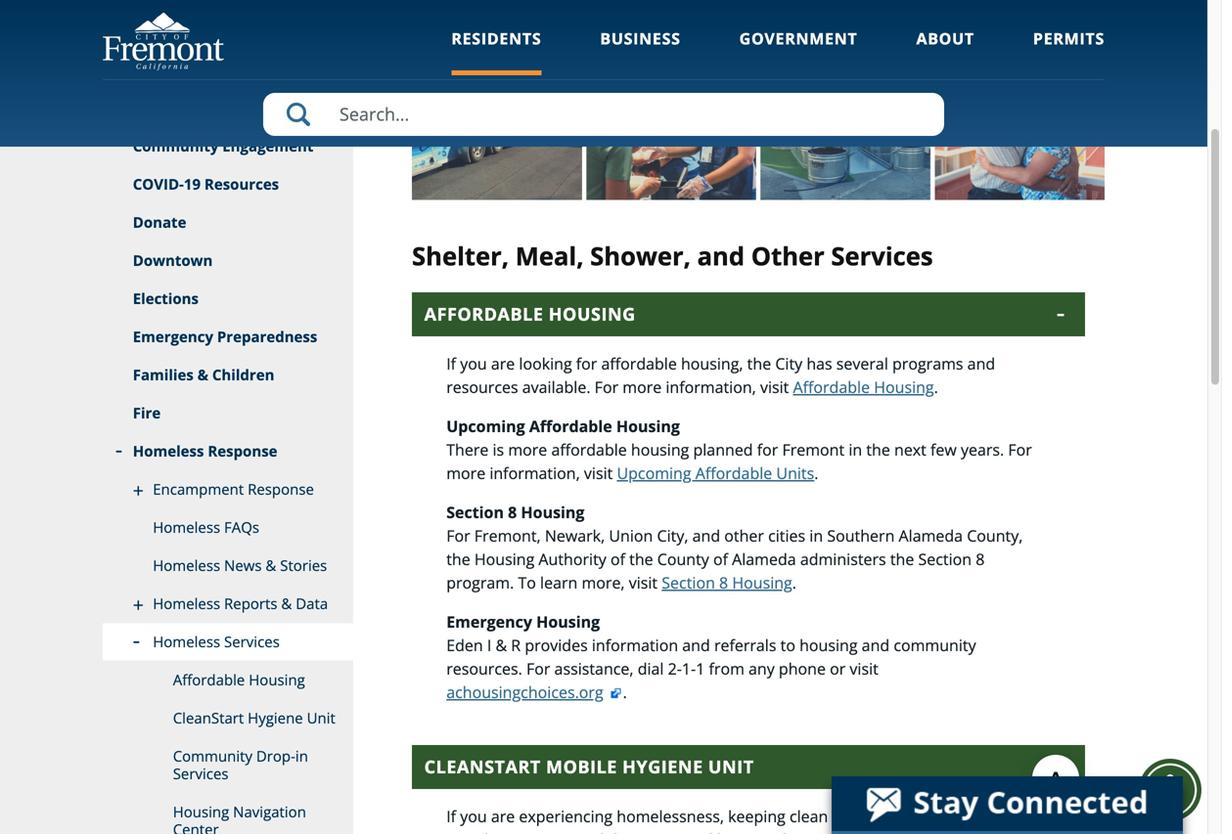 Task type: vqa. For each thing, say whether or not it's contained in the screenshot.
FREMONT RANKS AS NATION'S 15TH BEST CITY FOR WOMEN IN TECH – THE CITY OF FREMONT RANKED NO. 15 IN THE NATION AS BEST CITY FOR WOMEN IN TECH IN A STUDY CONDUCTED BY SMARTASSET.
no



Task type: describe. For each thing, give the bounding box(es) containing it.
1 can from the left
[[832, 807, 858, 828]]

is
[[493, 440, 504, 461]]

community for community engagement
[[133, 136, 219, 156]]

for inside upcoming affordable housing there is more affordable housing planned for fremont in the next few years. for more information, visit
[[757, 440, 778, 461]]

services inside 'link'
[[224, 632, 280, 652]]

cleanstart for cleanstart hygiene unit
[[173, 709, 244, 729]]

homeless for homeless faqs
[[153, 518, 220, 538]]

upcoming for upcoming affordable housing there is more affordable housing planned for fremont in the next few years. for more information, visit
[[446, 416, 525, 437]]

union
[[609, 526, 653, 547]]

planned
[[693, 440, 753, 461]]

units
[[777, 463, 815, 484]]

stay connected image
[[832, 777, 1181, 832]]

families
[[133, 365, 194, 385]]

authority
[[539, 549, 607, 570]]

1 vertical spatial affordable housing link
[[103, 662, 353, 700]]

housing up cleanstart hygiene unit
[[249, 670, 305, 690]]

keep
[[717, 830, 753, 835]]

upcoming affordable housing there is more affordable housing planned for fremont in the next few years. for more information, visit
[[446, 416, 1032, 484]]

information
[[592, 635, 678, 656]]

housing inside emergency housing eden i & r provides information and referrals to housing and community resources. for assistance, dial 2-1-1 from any phone or visit achousingchoices.org
[[800, 635, 858, 656]]

has
[[807, 354, 833, 375]]

. down assistance,
[[623, 682, 627, 703]]

housing up the looking
[[549, 303, 636, 327]]

business
[[600, 28, 681, 49]]

for inside emergency housing eden i & r provides information and referrals to housing and community resources. for assistance, dial 2-1-1 from any phone or visit achousingchoices.org
[[527, 659, 550, 680]]

from
[[709, 659, 745, 680]]

homeless response
[[133, 441, 277, 461]]

a
[[757, 830, 765, 835]]

experiencing
[[519, 807, 613, 828]]

affordable down planned
[[696, 463, 772, 484]]

for inside if you are looking for affordable housing, the city has several programs and resources available. for more information, visit
[[595, 377, 619, 398]]

homeless faqs
[[153, 518, 259, 538]]

housing inside housing navigation center
[[173, 803, 229, 823]]

8 for .
[[719, 573, 728, 594]]

children
[[212, 365, 274, 385]]

r
[[511, 635, 521, 656]]

government
[[740, 28, 858, 49]]

business link
[[600, 28, 681, 76]]

simply
[[816, 830, 864, 835]]

cleanstart hygiene unit
[[173, 709, 336, 729]]

the up program.
[[446, 549, 470, 570]]

housing down fremont,
[[475, 549, 535, 570]]

the inside upcoming affordable housing there is more affordable housing planned for fremont in the next few years. for more information, visit
[[867, 440, 890, 461]]

downtown
[[133, 251, 213, 271]]

challenging
[[885, 807, 967, 828]]

if you are looking for affordable housing, the city has several programs and resources available. for more information, visit
[[446, 354, 996, 398]]

housing down the programs
[[874, 377, 934, 398]]

several
[[837, 354, 889, 375]]

government link
[[740, 28, 858, 76]]

county,
[[967, 526, 1023, 547]]

information, inside if you are looking for affordable housing, the city has several programs and resources available. for more information, visit
[[666, 377, 756, 398]]

downtown link
[[103, 242, 353, 280]]

. down alameda administers
[[793, 573, 797, 594]]

& right news
[[266, 556, 276, 576]]

few
[[931, 440, 957, 461]]

more,
[[582, 573, 625, 594]]

affordable down has
[[793, 377, 870, 398]]

tab list containing affordable housing
[[412, 293, 1085, 835]]

& left data
[[281, 594, 292, 614]]

homeless for homeless services
[[153, 632, 220, 652]]

southern
[[827, 526, 895, 547]]

families & children
[[133, 365, 274, 385]]

clean
[[790, 807, 828, 828]]

cleanstart hygiene unit link
[[103, 700, 353, 738]]

and up the society.
[[971, 807, 999, 828]]

alameda
[[899, 526, 963, 547]]

housing up newark,
[[521, 502, 585, 523]]

1 vertical spatial more
[[508, 440, 547, 461]]

2 vertical spatial more
[[446, 463, 486, 484]]

the down alameda
[[890, 549, 914, 570]]

to inside if you are experiencing homelessness, keeping clean can be  challenging and can greatly impact your ability to get and keep a job or simply participate in society. t
[[639, 830, 654, 835]]

achousingchoices.org link
[[446, 682, 623, 703]]

newark,
[[545, 526, 605, 547]]

resources
[[446, 377, 518, 398]]

eden
[[446, 635, 483, 656]]

news
[[224, 556, 262, 576]]

homeless services
[[153, 632, 280, 652]]

response for homeless response
[[208, 441, 277, 461]]

. down the programs
[[934, 377, 938, 398]]

about
[[916, 28, 975, 49]]

participate
[[868, 830, 946, 835]]

and up 1
[[682, 635, 710, 656]]

available.
[[522, 377, 591, 398]]

meal,
[[515, 239, 584, 273]]

fremont
[[782, 440, 845, 461]]

encampment response
[[153, 480, 314, 500]]

community drop-in services
[[173, 747, 308, 784]]

and left community
[[862, 635, 890, 656]]

2 horizontal spatial 8
[[976, 549, 985, 570]]

encampment
[[153, 480, 244, 500]]

any
[[749, 659, 775, 680]]

information, inside upcoming affordable housing there is more affordable housing planned for fremont in the next few years. for more information, visit
[[490, 463, 580, 484]]

affordable inside upcoming affordable housing there is more affordable housing planned for fremont in the next few years. for more information, visit
[[551, 440, 627, 461]]

homeless for homeless response
[[133, 441, 204, 461]]

if for if you are looking for affordable housing, the city has several programs and resources available. for more information, visit
[[446, 354, 456, 375]]

learn
[[540, 573, 578, 594]]

engagement
[[222, 136, 314, 156]]

cleanstart for cleanstart mobile hygiene unit
[[424, 756, 541, 780]]

there
[[446, 440, 489, 461]]

are for resources
[[491, 354, 515, 375]]

fire
[[133, 403, 161, 423]]

housing down the 'other'
[[732, 573, 793, 594]]

affordable down shelter,
[[424, 303, 544, 327]]

elections link
[[103, 280, 353, 319]]

emergency preparedness
[[133, 327, 317, 347]]

& inside emergency housing eden i & r provides information and referrals to housing and community resources. for assistance, dial 2-1-1 from any phone or visit achousingchoices.org
[[496, 635, 507, 656]]

elections
[[133, 289, 199, 309]]

other
[[725, 526, 764, 547]]

in inside upcoming affordable housing there is more affordable housing planned for fremont in the next few years. for more information, visit
[[849, 440, 862, 461]]

hygiene inside tab list
[[623, 756, 703, 780]]

homeless services link
[[103, 624, 353, 662]]

2-
[[668, 659, 682, 680]]

county
[[657, 549, 709, 570]]

1-
[[682, 659, 696, 680]]

visit inside emergency housing eden i & r provides information and referrals to housing and community resources. for assistance, dial 2-1-1 from any phone or visit achousingchoices.org
[[850, 659, 879, 680]]

cities
[[768, 526, 806, 547]]

programs
[[893, 354, 964, 375]]

alameda administers
[[732, 549, 886, 570]]

reports
[[224, 594, 277, 614]]

looking
[[519, 354, 572, 375]]

upcoming affordable units link
[[617, 463, 815, 484]]

emergency preparedness link
[[103, 319, 353, 357]]



Task type: locate. For each thing, give the bounding box(es) containing it.
permits link
[[1033, 28, 1105, 76]]

affordable housing up the looking
[[424, 303, 636, 327]]

shelter, meal, shower, and other services
[[412, 239, 933, 273]]

upcoming up is
[[446, 416, 525, 437]]

affordable left housing,
[[601, 354, 677, 375]]

to inside emergency housing eden i & r provides information and referrals to housing and community resources. for assistance, dial 2-1-1 from any phone or visit achousingchoices.org
[[781, 635, 796, 656]]

section down the county
[[662, 573, 715, 594]]

1 vertical spatial cleanstart
[[424, 756, 541, 780]]

unit up community drop-in services
[[307, 709, 336, 729]]

0 vertical spatial to
[[781, 635, 796, 656]]

community engagement link
[[103, 128, 353, 166]]

you
[[460, 354, 487, 375], [460, 807, 487, 828]]

the left next
[[867, 440, 890, 461]]

are for impact
[[491, 807, 515, 828]]

drop-
[[256, 747, 296, 767]]

photo banner of homeless services image
[[412, 36, 1105, 200]]

and inside if you are looking for affordable housing, the city has several programs and resources available. for more information, visit
[[968, 354, 996, 375]]

community inside community drop-in services
[[173, 747, 253, 767]]

affordable housing down homeless services 'link'
[[173, 670, 305, 690]]

or down clean on the right bottom
[[796, 830, 812, 835]]

1 horizontal spatial can
[[1003, 807, 1029, 828]]

housing navigation center
[[173, 803, 306, 835]]

navigation
[[233, 803, 306, 823]]

1 vertical spatial affordable
[[551, 440, 627, 461]]

0 vertical spatial affordable housing
[[424, 303, 636, 327]]

homeless for homeless reports & data
[[153, 594, 220, 614]]

0 vertical spatial more
[[623, 377, 662, 398]]

cleanstart up 'greatly'
[[424, 756, 541, 780]]

ability
[[592, 830, 635, 835]]

0 horizontal spatial emergency
[[133, 327, 213, 347]]

be
[[862, 807, 881, 828]]

achousingchoices.org
[[446, 682, 604, 703]]

0 horizontal spatial of
[[611, 549, 625, 570]]

affordable housing
[[424, 303, 636, 327], [173, 670, 305, 690]]

for
[[576, 354, 597, 375], [757, 440, 778, 461]]

upcoming up city, at the right bottom of page
[[617, 463, 692, 484]]

for right available.
[[595, 377, 619, 398]]

0 vertical spatial if
[[446, 354, 456, 375]]

homeless reports & data link
[[103, 586, 353, 624]]

1 vertical spatial information,
[[490, 463, 580, 484]]

housing navigation center link
[[103, 794, 353, 835]]

2 horizontal spatial section
[[919, 549, 972, 570]]

affordable inside if you are looking for affordable housing, the city has several programs and resources available. for more information, visit
[[601, 354, 677, 375]]

1 horizontal spatial for
[[757, 440, 778, 461]]

community for community drop-in services
[[173, 747, 253, 767]]

affordable housing .
[[793, 377, 938, 398]]

the
[[747, 354, 771, 375], [867, 440, 890, 461], [446, 549, 470, 570], [629, 549, 653, 570], [890, 549, 914, 570]]

permits
[[1033, 28, 1105, 49]]

information, down housing,
[[666, 377, 756, 398]]

to up the phone
[[781, 635, 796, 656]]

1 vertical spatial you
[[460, 807, 487, 828]]

homeless inside homeless services 'link'
[[153, 632, 220, 652]]

covid-19 resources link
[[103, 166, 353, 204]]

affordable
[[601, 354, 677, 375], [551, 440, 627, 461]]

19
[[184, 174, 201, 194]]

you up 'greatly'
[[460, 807, 487, 828]]

& right families
[[197, 365, 208, 385]]

upcoming
[[446, 416, 525, 437], [617, 463, 692, 484]]

homeless
[[133, 441, 204, 461], [153, 518, 220, 538], [153, 556, 220, 576], [153, 594, 220, 614], [153, 632, 220, 652]]

1 horizontal spatial more
[[508, 440, 547, 461]]

section 8 housing .
[[662, 573, 797, 594]]

city
[[775, 354, 803, 375]]

if up 'greatly'
[[446, 807, 456, 828]]

. down fremont
[[815, 463, 819, 484]]

0 vertical spatial or
[[830, 659, 846, 680]]

for up achousingchoices.org link
[[527, 659, 550, 680]]

0 vertical spatial cleanstart
[[173, 709, 244, 729]]

1
[[696, 659, 705, 680]]

hygiene up drop-
[[248, 709, 303, 729]]

1 vertical spatial upcoming
[[617, 463, 692, 484]]

1 vertical spatial response
[[248, 480, 314, 500]]

provides
[[525, 635, 588, 656]]

0 horizontal spatial housing
[[631, 440, 689, 461]]

visit down the city
[[760, 377, 789, 398]]

0 horizontal spatial to
[[639, 830, 654, 835]]

to left get
[[639, 830, 654, 835]]

for left fremont,
[[446, 526, 470, 547]]

housing inside upcoming affordable housing there is more affordable housing planned for fremont in the next few years. for more information, visit
[[631, 440, 689, 461]]

community down cleanstart hygiene unit link
[[173, 747, 253, 767]]

for inside section 8 housing for fremont, newark, union city, and other cities in southern alameda county, the housing authority of the county of alameda administers the section 8 program. to learn more, visit
[[446, 526, 470, 547]]

or
[[830, 659, 846, 680], [796, 830, 812, 835]]

if up resources
[[446, 354, 456, 375]]

if for if you are experiencing homelessness, keeping clean can be  challenging and can greatly impact your ability to get and keep a job or simply participate in society. t
[[446, 807, 456, 828]]

0 horizontal spatial affordable housing
[[173, 670, 305, 690]]

0 vertical spatial upcoming
[[446, 416, 525, 437]]

homeless inside the 'homeless faqs' link
[[153, 518, 220, 538]]

0 vertical spatial are
[[491, 354, 515, 375]]

affordable inside upcoming affordable housing there is more affordable housing planned for fremont in the next few years. for more information, visit
[[529, 416, 612, 437]]

are inside if you are looking for affordable housing, the city has several programs and resources available. for more information, visit
[[491, 354, 515, 375]]

more inside if you are looking for affordable housing, the city has several programs and resources available. for more information, visit
[[623, 377, 662, 398]]

1 vertical spatial to
[[639, 830, 654, 835]]

housing down the community drop-in services link
[[173, 803, 229, 823]]

community drop-in services link
[[103, 738, 353, 794]]

fire link
[[103, 395, 353, 433]]

emergency down elections on the top left of the page
[[133, 327, 213, 347]]

for inside if you are looking for affordable housing, the city has several programs and resources available. for more information, visit
[[576, 354, 597, 375]]

unit
[[307, 709, 336, 729], [708, 756, 754, 780]]

in
[[849, 440, 862, 461], [810, 526, 823, 547], [296, 747, 308, 767], [950, 830, 964, 835]]

of down union
[[611, 549, 625, 570]]

0 vertical spatial you
[[460, 354, 487, 375]]

society.
[[968, 830, 1022, 835]]

0 vertical spatial information,
[[666, 377, 756, 398]]

residents
[[452, 28, 542, 49]]

preparedness
[[217, 327, 317, 347]]

if you are experiencing homelessness, keeping clean can be  challenging and can greatly impact your ability to get and keep a job or simply participate in society. t
[[446, 807, 1044, 835]]

1 horizontal spatial or
[[830, 659, 846, 680]]

visit
[[760, 377, 789, 398], [584, 463, 613, 484], [629, 573, 658, 594], [850, 659, 879, 680]]

emergency for emergency housing eden i & r provides information and referrals to housing and community resources. for assistance, dial 2-1-1 from any phone or visit achousingchoices.org
[[446, 612, 532, 633]]

1 horizontal spatial information,
[[666, 377, 756, 398]]

resources
[[204, 174, 279, 194]]

1 if from the top
[[446, 354, 456, 375]]

1 vertical spatial services
[[224, 632, 280, 652]]

are up resources
[[491, 354, 515, 375]]

0 vertical spatial hygiene
[[248, 709, 303, 729]]

2 vertical spatial section
[[662, 573, 715, 594]]

homeless down fire
[[133, 441, 204, 461]]

program.
[[446, 573, 514, 594]]

affordable down available.
[[551, 440, 627, 461]]

in inside community drop-in services
[[296, 747, 308, 767]]

donate
[[133, 212, 186, 232]]

1 vertical spatial housing
[[800, 635, 858, 656]]

unit inside tab list
[[708, 756, 754, 780]]

other
[[751, 239, 825, 273]]

0 vertical spatial community
[[133, 136, 219, 156]]

response
[[208, 441, 277, 461], [248, 480, 314, 500]]

shelter,
[[412, 239, 509, 273]]

can up the society.
[[1003, 807, 1029, 828]]

2 you from the top
[[460, 807, 487, 828]]

visit inside upcoming affordable housing there is more affordable housing planned for fremont in the next few years. for more information, visit
[[584, 463, 613, 484]]

0 horizontal spatial upcoming
[[446, 416, 525, 437]]

for inside upcoming affordable housing there is more affordable housing planned for fremont in the next few years. for more information, visit
[[1008, 440, 1032, 461]]

covid-19 resources
[[133, 174, 279, 194]]

2 are from the top
[[491, 807, 515, 828]]

for up units
[[757, 440, 778, 461]]

covid-
[[133, 174, 184, 194]]

homeless response link
[[103, 433, 353, 471]]

homeless news & stories link
[[103, 548, 353, 586]]

2 if from the top
[[446, 807, 456, 828]]

homeless down homeless faqs
[[153, 556, 220, 576]]

emergency
[[133, 327, 213, 347], [446, 612, 532, 633]]

response up "faqs"
[[248, 480, 314, 500]]

homeless reports & data
[[153, 594, 328, 614]]

more right is
[[508, 440, 547, 461]]

0 vertical spatial services
[[831, 239, 933, 273]]

affordable housing link down the several
[[793, 377, 934, 398]]

housing
[[549, 303, 636, 327], [874, 377, 934, 398], [616, 416, 680, 437], [521, 502, 585, 523], [475, 549, 535, 570], [732, 573, 793, 594], [536, 612, 600, 633], [249, 670, 305, 690], [173, 803, 229, 823]]

2 vertical spatial 8
[[719, 573, 728, 594]]

1 vertical spatial unit
[[708, 756, 754, 780]]

in up alameda administers
[[810, 526, 823, 547]]

cleanstart inside tab list
[[424, 756, 541, 780]]

for right years. on the right bottom of the page
[[1008, 440, 1032, 461]]

0 vertical spatial affordable
[[601, 354, 677, 375]]

2 horizontal spatial more
[[623, 377, 662, 398]]

1 horizontal spatial of
[[713, 549, 728, 570]]

homeless down the homeless reports & data link
[[153, 632, 220, 652]]

if inside if you are looking for affordable housing, the city has several programs and resources available. for more information, visit
[[446, 354, 456, 375]]

community
[[894, 635, 976, 656]]

1 horizontal spatial hygiene
[[623, 756, 703, 780]]

and left other at the right
[[697, 239, 745, 273]]

visit right the phone
[[850, 659, 879, 680]]

can
[[832, 807, 858, 828], [1003, 807, 1029, 828]]

section down alameda
[[919, 549, 972, 570]]

0 vertical spatial section
[[446, 502, 504, 523]]

dial
[[638, 659, 664, 680]]

the inside if you are looking for affordable housing, the city has several programs and resources available. for more information, visit
[[747, 354, 771, 375]]

more right available.
[[623, 377, 662, 398]]

1 horizontal spatial cleanstart
[[424, 756, 541, 780]]

i
[[487, 635, 492, 656]]

the left the city
[[747, 354, 771, 375]]

section 8 housing for fremont, newark, union city, and other cities in southern alameda county, the housing authority of the county of alameda administers the section 8 program. to learn more, visit
[[446, 502, 1023, 594]]

section for .
[[662, 573, 715, 594]]

emergency housing eden i & r provides information and referrals to housing and community resources. for assistance, dial 2-1-1 from any phone or visit achousingchoices.org
[[446, 612, 976, 703]]

mobile
[[546, 756, 617, 780]]

you up resources
[[460, 354, 487, 375]]

homeless for homeless news & stories
[[153, 556, 220, 576]]

information, down is
[[490, 463, 580, 484]]

visit right more,
[[629, 573, 658, 594]]

1 horizontal spatial unit
[[708, 756, 754, 780]]

housing up upcoming affordable units link
[[616, 416, 680, 437]]

8 down county,
[[976, 549, 985, 570]]

and up the county
[[693, 526, 720, 547]]

0 horizontal spatial cleanstart
[[173, 709, 244, 729]]

1 horizontal spatial affordable housing
[[424, 303, 636, 327]]

0 horizontal spatial unit
[[307, 709, 336, 729]]

&
[[197, 365, 208, 385], [266, 556, 276, 576], [281, 594, 292, 614], [496, 635, 507, 656]]

housing,
[[681, 354, 743, 375]]

0 vertical spatial for
[[576, 354, 597, 375]]

1 vertical spatial hygiene
[[623, 756, 703, 780]]

0 vertical spatial emergency
[[133, 327, 213, 347]]

0 horizontal spatial more
[[446, 463, 486, 484]]

emergency for emergency preparedness
[[133, 327, 213, 347]]

affordable housing inside tab list
[[424, 303, 636, 327]]

are up impact
[[491, 807, 515, 828]]

in right fremont
[[849, 440, 862, 461]]

greatly
[[446, 830, 496, 835]]

and right get
[[685, 830, 713, 835]]

0 vertical spatial unit
[[307, 709, 336, 729]]

are inside if you are experiencing homelessness, keeping clean can be  challenging and can greatly impact your ability to get and keep a job or simply participate in society. t
[[491, 807, 515, 828]]

1 horizontal spatial upcoming
[[617, 463, 692, 484]]

or inside if you are experiencing homelessness, keeping clean can be  challenging and can greatly impact your ability to get and keep a job or simply participate in society. t
[[796, 830, 812, 835]]

or right the phone
[[830, 659, 846, 680]]

1 vertical spatial affordable housing
[[173, 670, 305, 690]]

affordable housing link down homeless services
[[103, 662, 353, 700]]

1 horizontal spatial to
[[781, 635, 796, 656]]

services
[[831, 239, 933, 273], [224, 632, 280, 652], [173, 764, 229, 784]]

1 vertical spatial section
[[919, 549, 972, 570]]

affordable down homeless services
[[173, 670, 245, 690]]

0 vertical spatial housing
[[631, 440, 689, 461]]

for
[[595, 377, 619, 398], [1008, 440, 1032, 461], [446, 526, 470, 547], [527, 659, 550, 680]]

visit inside section 8 housing for fremont, newark, union city, and other cities in southern alameda county, the housing authority of the county of alameda administers the section 8 program. to learn more, visit
[[629, 573, 658, 594]]

in inside if you are experiencing homelessness, keeping clean can be  challenging and can greatly impact your ability to get and keep a job or simply participate in society. t
[[950, 830, 964, 835]]

homeless inside the homeless reports & data link
[[153, 594, 220, 614]]

tab list
[[412, 293, 1085, 835]]

services up housing navigation center link
[[173, 764, 229, 784]]

0 vertical spatial affordable housing link
[[793, 377, 934, 398]]

community up 19
[[133, 136, 219, 156]]

in down challenging
[[950, 830, 964, 835]]

if inside if you are experiencing homelessness, keeping clean can be  challenging and can greatly impact your ability to get and keep a job or simply participate in society. t
[[446, 807, 456, 828]]

0 vertical spatial 8
[[508, 502, 517, 523]]

response up the encampment response
[[208, 441, 277, 461]]

upcoming inside upcoming affordable housing there is more affordable housing planned for fremont in the next few years. for more information, visit
[[446, 416, 525, 437]]

housing up the provides
[[536, 612, 600, 633]]

donate link
[[103, 204, 353, 242]]

your
[[554, 830, 587, 835]]

cleanstart up the community drop-in services link
[[173, 709, 244, 729]]

services inside community drop-in services
[[173, 764, 229, 784]]

the down union
[[629, 549, 653, 570]]

you for if you are experiencing homelessness, keeping clean can be  challenging and can greatly impact your ability to get and keep a job or simply participate in society. t
[[460, 807, 487, 828]]

section
[[446, 502, 504, 523], [919, 549, 972, 570], [662, 573, 715, 594]]

1 vertical spatial 8
[[976, 549, 985, 570]]

0 horizontal spatial 8
[[508, 502, 517, 523]]

assistance,
[[554, 659, 634, 680]]

housing up the phone
[[800, 635, 858, 656]]

homeless inside homeless response link
[[133, 441, 204, 461]]

upcoming for upcoming affordable units .
[[617, 463, 692, 484]]

8 down the 'other'
[[719, 573, 728, 594]]

1 horizontal spatial 8
[[719, 573, 728, 594]]

affordable down available.
[[529, 416, 612, 437]]

1 vertical spatial or
[[796, 830, 812, 835]]

0 vertical spatial response
[[208, 441, 277, 461]]

1 horizontal spatial emergency
[[446, 612, 532, 633]]

1 of from the left
[[611, 549, 625, 570]]

for up available.
[[576, 354, 597, 375]]

housing inside upcoming affordable housing there is more affordable housing planned for fremont in the next few years. for more information, visit
[[616, 416, 680, 437]]

and right the programs
[[968, 354, 996, 375]]

& right i
[[496, 635, 507, 656]]

and inside section 8 housing for fremont, newark, union city, and other cities in southern alameda county, the housing authority of the county of alameda administers the section 8 program. to learn more, visit
[[693, 526, 720, 547]]

visit up newark,
[[584, 463, 613, 484]]

you for if you are looking for affordable housing, the city has several programs and resources available. for more information, visit
[[460, 354, 487, 375]]

emergency inside emergency housing eden i & r provides information and referrals to housing and community resources. for assistance, dial 2-1-1 from any phone or visit achousingchoices.org
[[446, 612, 532, 633]]

section for for
[[446, 502, 504, 523]]

homeless inside the homeless news & stories link
[[153, 556, 220, 576]]

years.
[[961, 440, 1004, 461]]

more
[[623, 377, 662, 398], [508, 440, 547, 461], [446, 463, 486, 484]]

can up simply
[[832, 807, 858, 828]]

to
[[781, 635, 796, 656], [639, 830, 654, 835]]

1 vertical spatial emergency
[[446, 612, 532, 633]]

0 horizontal spatial for
[[576, 354, 597, 375]]

housing up upcoming affordable units link
[[631, 440, 689, 461]]

0 horizontal spatial section
[[446, 502, 504, 523]]

housing inside emergency housing eden i & r provides information and referrals to housing and community resources. for assistance, dial 2-1-1 from any phone or visit achousingchoices.org
[[536, 612, 600, 633]]

families & children link
[[103, 357, 353, 395]]

0 horizontal spatial or
[[796, 830, 812, 835]]

1 are from the top
[[491, 354, 515, 375]]

1 vertical spatial community
[[173, 747, 253, 767]]

0 horizontal spatial information,
[[490, 463, 580, 484]]

impact
[[500, 830, 550, 835]]

you inside if you are looking for affordable housing, the city has several programs and resources available. for more information, visit
[[460, 354, 487, 375]]

you inside if you are experiencing homelessness, keeping clean can be  challenging and can greatly impact your ability to get and keep a job or simply participate in society. t
[[460, 807, 487, 828]]

homeless faqs link
[[103, 509, 353, 548]]

hygiene up homelessness,
[[623, 756, 703, 780]]

if
[[446, 354, 456, 375], [446, 807, 456, 828]]

more down there
[[446, 463, 486, 484]]

services right other at the right
[[831, 239, 933, 273]]

homeless up homeless services
[[153, 594, 220, 614]]

0 horizontal spatial affordable housing link
[[103, 662, 353, 700]]

shower,
[[590, 239, 691, 273]]

0 horizontal spatial hygiene
[[248, 709, 303, 729]]

1 horizontal spatial affordable housing link
[[793, 377, 934, 398]]

1 you from the top
[[460, 354, 487, 375]]

encampment response link
[[103, 471, 353, 509]]

section up fremont,
[[446, 502, 504, 523]]

or inside emergency housing eden i & r provides information and referrals to housing and community resources. for assistance, dial 2-1-1 from any phone or visit achousingchoices.org
[[830, 659, 846, 680]]

2 can from the left
[[1003, 807, 1029, 828]]

1 horizontal spatial section
[[662, 573, 715, 594]]

visit inside if you are looking for affordable housing, the city has several programs and resources available. for more information, visit
[[760, 377, 789, 398]]

homeless down encampment
[[153, 518, 220, 538]]

0 horizontal spatial can
[[832, 807, 858, 828]]

emergency up i
[[446, 612, 532, 633]]

response for encampment response
[[248, 480, 314, 500]]

of up section 8 housing link
[[713, 549, 728, 570]]

referrals
[[714, 635, 777, 656]]

8 for for
[[508, 502, 517, 523]]

section 8 housing link
[[662, 573, 793, 594]]

in down cleanstart hygiene unit
[[296, 747, 308, 767]]

1 vertical spatial for
[[757, 440, 778, 461]]

Search text field
[[263, 93, 944, 136]]

keeping
[[728, 807, 786, 828]]

in inside section 8 housing for fremont, newark, union city, and other cities in southern alameda county, the housing authority of the county of alameda administers the section 8 program. to learn more, visit
[[810, 526, 823, 547]]

2 of from the left
[[713, 549, 728, 570]]

1 horizontal spatial housing
[[800, 635, 858, 656]]

2 vertical spatial services
[[173, 764, 229, 784]]

services down reports
[[224, 632, 280, 652]]

1 vertical spatial are
[[491, 807, 515, 828]]

upcoming affordable units .
[[617, 463, 819, 484]]

1 vertical spatial if
[[446, 807, 456, 828]]

unit up if you are experiencing homelessness, keeping clean can be  challenging and can greatly impact your ability to get and keep a job or simply participate in society. t in the bottom of the page
[[708, 756, 754, 780]]



